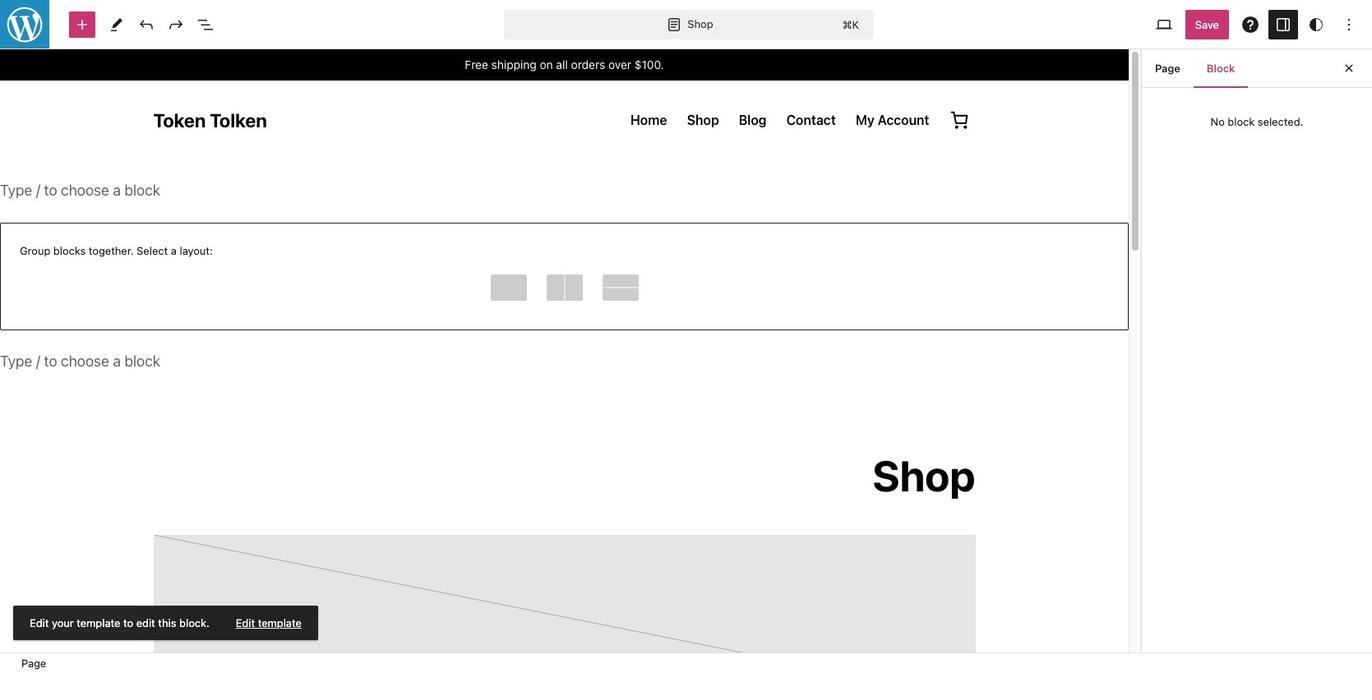 Task type: locate. For each thing, give the bounding box(es) containing it.
block
[[1228, 115, 1255, 128]]

0 horizontal spatial template
[[77, 617, 120, 630]]

settings image
[[1274, 14, 1294, 34]]

template inside button
[[258, 617, 302, 630]]

tools image
[[107, 14, 127, 34]]

0 horizontal spatial edit
[[30, 617, 49, 630]]

edit for edit your template to edit this block.
[[30, 617, 49, 630]]

this
[[158, 617, 176, 630]]

0 vertical spatial page
[[1156, 62, 1181, 75]]

edit your template to edit this block.
[[30, 617, 210, 630]]

1 edit from the left
[[30, 617, 49, 630]]

1 vertical spatial page
[[21, 657, 46, 670]]

block
[[1207, 62, 1236, 75]]

edit template
[[236, 617, 302, 630]]

template
[[77, 617, 120, 630], [258, 617, 302, 630]]

site icon image
[[0, 0, 51, 51]]

edit template button
[[236, 616, 302, 631]]

2 template from the left
[[258, 617, 302, 630]]

shop
[[688, 17, 714, 30]]

styles image
[[1307, 14, 1327, 34]]

edit
[[30, 617, 49, 630], [236, 617, 255, 630]]

edit inside button
[[236, 617, 255, 630]]

0 horizontal spatial page
[[21, 657, 46, 670]]

save
[[1196, 18, 1220, 31]]

edit right block.
[[236, 617, 255, 630]]

help image
[[1241, 14, 1261, 34]]

edit
[[136, 617, 155, 630]]

block button
[[1194, 49, 1249, 88]]

1 horizontal spatial edit
[[236, 617, 255, 630]]

page inside page button
[[1156, 62, 1181, 75]]

list view image
[[196, 14, 215, 34]]

page button
[[1142, 49, 1194, 88]]

page
[[1156, 62, 1181, 75], [21, 657, 46, 670]]

no block selected.
[[1211, 115, 1304, 128]]

close settings image
[[1340, 58, 1360, 78]]

your
[[52, 617, 74, 630]]

edit left the your
[[30, 617, 49, 630]]

1 horizontal spatial template
[[258, 617, 302, 630]]

1 horizontal spatial page
[[1156, 62, 1181, 75]]

2 edit from the left
[[236, 617, 255, 630]]

edit for edit template
[[236, 617, 255, 630]]



Task type: describe. For each thing, give the bounding box(es) containing it.
selected.
[[1258, 115, 1304, 128]]

no
[[1211, 115, 1225, 128]]

redo image
[[166, 14, 186, 34]]

options image
[[1340, 14, 1360, 34]]

view image
[[1155, 14, 1174, 34]]

1 template from the left
[[77, 617, 120, 630]]

undo image
[[137, 14, 156, 34]]

toggle block inserter image
[[72, 14, 92, 34]]

block.
[[179, 617, 210, 630]]

⌘k
[[843, 18, 860, 31]]

save button
[[1186, 9, 1230, 39]]

editor top bar region
[[0, 0, 1373, 49]]

to
[[123, 617, 133, 630]]



Task type: vqa. For each thing, say whether or not it's contained in the screenshot.
bottom "Token"
no



